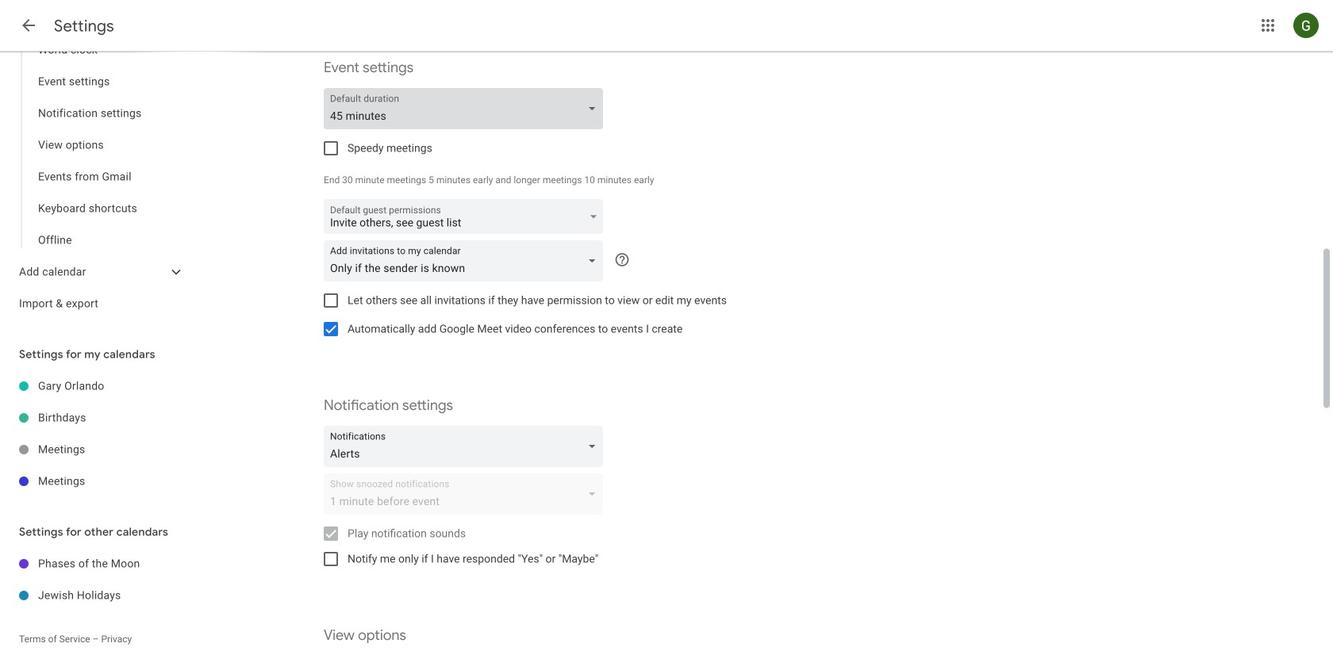 Task type: vqa. For each thing, say whether or not it's contained in the screenshot.
the bottom 'TREE'
yes



Task type: locate. For each thing, give the bounding box(es) containing it.
tree
[[0, 0, 191, 320], [0, 371, 191, 498], [0, 549, 191, 612]]

group
[[0, 0, 191, 256]]

2 tree from the top
[[0, 371, 191, 498]]

2 vertical spatial tree
[[0, 549, 191, 612]]

2 meetings tree item from the top
[[0, 466, 191, 498]]

go back image
[[19, 16, 38, 35]]

3 tree from the top
[[0, 549, 191, 612]]

None field
[[324, 88, 610, 129], [324, 241, 610, 282], [324, 426, 610, 468], [324, 88, 610, 129], [324, 241, 610, 282], [324, 426, 610, 468]]

heading
[[54, 16, 114, 36]]

0 vertical spatial tree
[[0, 0, 191, 320]]

phases of the moon tree item
[[0, 549, 191, 580]]

meetings tree item
[[0, 434, 191, 466], [0, 466, 191, 498]]

meetings tree item down "gary orlando" tree item at the bottom of page
[[0, 434, 191, 466]]

meetings tree item down birthdays tree item
[[0, 466, 191, 498]]

1 vertical spatial tree
[[0, 371, 191, 498]]



Task type: describe. For each thing, give the bounding box(es) containing it.
jewish holidays tree item
[[0, 580, 191, 612]]

gary orlando tree item
[[0, 371, 191, 403]]

1 tree from the top
[[0, 0, 191, 320]]

1 meetings tree item from the top
[[0, 434, 191, 466]]

birthdays tree item
[[0, 403, 191, 434]]



